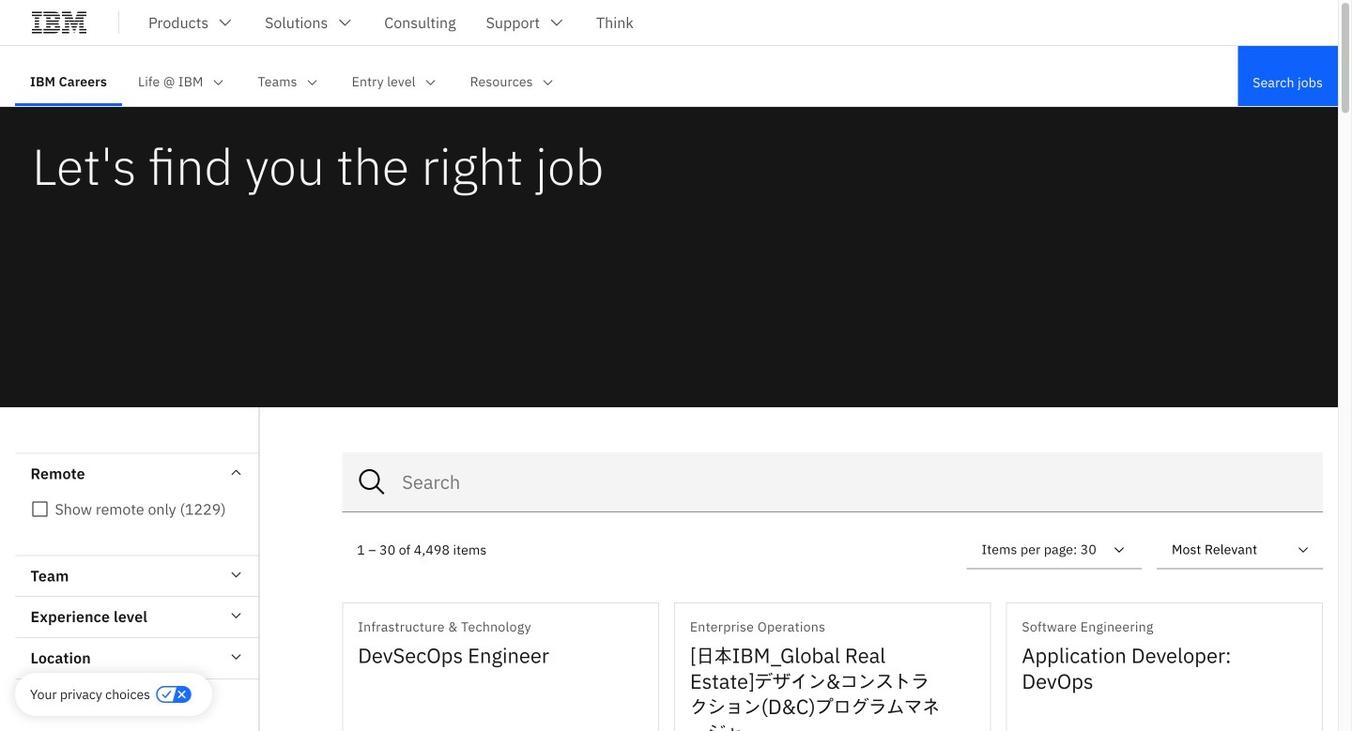 Task type: describe. For each thing, give the bounding box(es) containing it.
your privacy choices element
[[30, 685, 150, 705]]



Task type: vqa. For each thing, say whether or not it's contained in the screenshot.
Your Privacy Choices element
yes



